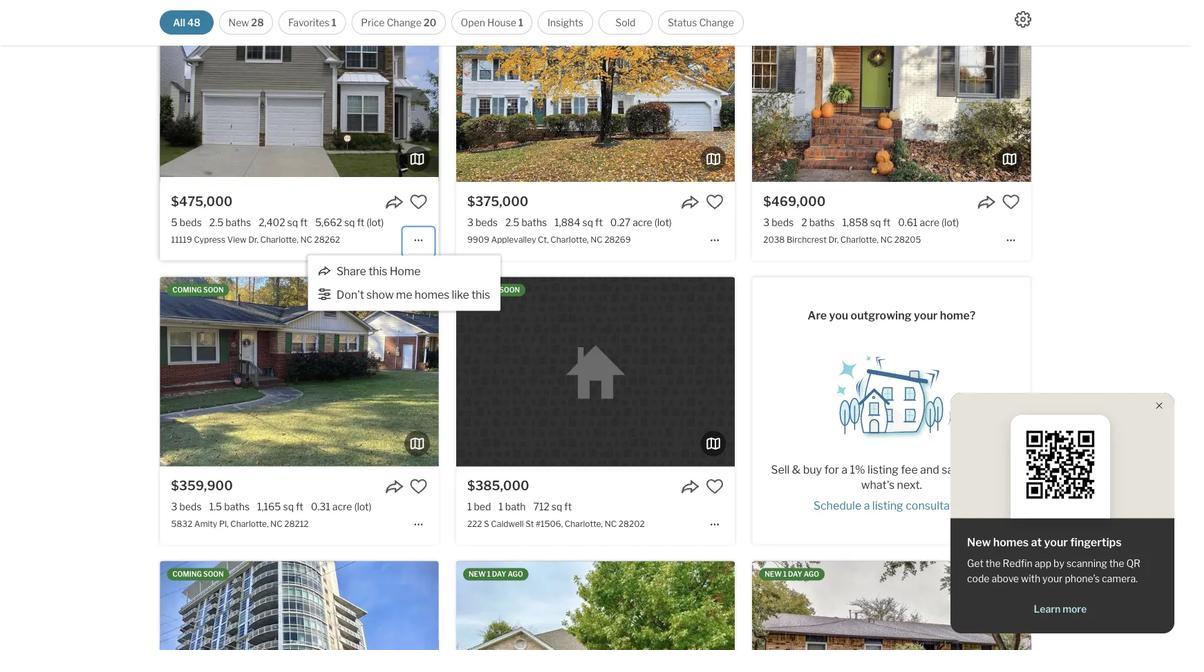 Task type: vqa. For each thing, say whether or not it's contained in the screenshot.
$475,000
yes



Task type: describe. For each thing, give the bounding box(es) containing it.
next.
[[898, 478, 923, 492]]

(lot) right '5,662'
[[367, 217, 384, 228]]

2 photo of 2038 birchcrest dr, charlotte, nc 28205 image from the left
[[1031, 0, 1192, 182]]

48
[[187, 17, 201, 28]]

28262
[[314, 234, 340, 244]]

baths for $475,000
[[226, 217, 251, 228]]

home
[[390, 264, 421, 278]]

favorite button checkbox for $359,900
[[410, 478, 428, 495]]

open
[[461, 17, 485, 28]]

1 new 1 day ago from the left
[[469, 570, 523, 579]]

3 for $375,000
[[468, 217, 474, 228]]

$469,000
[[764, 194, 826, 209]]

1,165 sq ft
[[257, 501, 303, 513]]

don't
[[337, 288, 364, 301]]

what's
[[862, 478, 895, 492]]

coming down 5832
[[173, 570, 202, 579]]

1 photo of 5832 amity pl, charlotte, nc 28212 image from the left
[[160, 277, 439, 466]]

open house 1
[[461, 17, 523, 28]]

nc left 28202
[[605, 519, 617, 529]]

sold
[[616, 17, 636, 28]]

222
[[468, 519, 482, 529]]

2.5 baths for $375,000
[[506, 217, 547, 228]]

712 sq ft
[[534, 501, 572, 513]]

new homes at your fingertips
[[968, 536, 1122, 549]]

(lot) for $375,000
[[655, 217, 672, 228]]

new for new homes at your fingertips
[[968, 536, 992, 549]]

1 photo of 505 e 6th st #902, charlotte, nc 28202 image from the left
[[160, 561, 439, 650]]

scanning
[[1067, 558, 1108, 570]]

acre for $375,000
[[633, 217, 653, 228]]

me
[[396, 288, 413, 301]]

your for fingertips
[[1045, 536, 1069, 549]]

price change 20
[[361, 17, 437, 28]]

share
[[337, 264, 366, 278]]

2.5 baths for $475,000
[[209, 217, 251, 228]]

5832 amity pl, charlotte, nc 28212
[[171, 519, 309, 529]]

2 for from the left
[[998, 463, 1013, 476]]

don't show me homes like this
[[337, 288, 491, 301]]

sq for $469,000
[[871, 217, 881, 228]]

Insights radio
[[538, 10, 593, 35]]

sq for $475,000
[[287, 217, 298, 228]]

get the redfin app by scanning the qr code above with your phone's camera.
[[968, 558, 1141, 585]]

712
[[534, 501, 550, 513]]

1 new from the left
[[469, 570, 486, 579]]

status
[[668, 17, 697, 28]]

1pm
[[576, 1, 591, 10]]

charlotte, for $359,900
[[230, 519, 269, 529]]

nc for $375,000
[[591, 234, 603, 244]]

1,884 sq ft
[[555, 217, 603, 228]]

1 dr, from the left
[[248, 234, 259, 244]]

3 beds for $469,000
[[764, 217, 794, 228]]

get
[[968, 558, 984, 570]]

beds for $359,900
[[180, 501, 202, 513]]

your inside get the redfin app by scanning the qr code above with your phone's camera.
[[1043, 573, 1063, 585]]

learn more link
[[968, 603, 1154, 616]]

ft for $359,900
[[296, 501, 303, 513]]

28212
[[284, 519, 309, 529]]

with
[[1022, 573, 1041, 585]]

consultation
[[906, 499, 970, 512]]

2038 birchcrest dr, charlotte, nc 28205
[[764, 234, 922, 244]]

outgrowing
[[851, 309, 912, 322]]

3pm
[[603, 1, 619, 10]]

nc left 28262
[[300, 234, 313, 244]]

more inside sell & buy for a 1% listing fee and save more for what's next.
[[969, 463, 996, 476]]

price
[[361, 17, 385, 28]]

code
[[968, 573, 990, 585]]

bed
[[474, 501, 491, 513]]

applevalley
[[491, 234, 536, 244]]

pl,
[[219, 519, 229, 529]]

view
[[227, 234, 247, 244]]

birchcrest
[[787, 234, 827, 244]]

open sun, 1pm to 3pm
[[537, 1, 619, 10]]

baths for $469,000
[[810, 217, 835, 228]]

11119 cypress view dr, charlotte, nc 28262
[[171, 234, 340, 244]]

bath
[[506, 501, 526, 513]]

fingertips
[[1071, 536, 1122, 549]]

soon for $475,000
[[203, 1, 224, 10]]

1 vertical spatial listing
[[873, 499, 904, 512]]

sell & buy for a 1% listing fee and save more for what's next.
[[771, 463, 1013, 492]]

beds for $475,000
[[180, 217, 202, 228]]

5832
[[171, 519, 193, 529]]

2.5 for $475,000
[[209, 217, 224, 228]]

2 dr, from the left
[[829, 234, 839, 244]]

28269
[[605, 234, 631, 244]]

photo of 222 s caldwell st #1506, charlotte, nc 28202 image
[[456, 277, 735, 466]]

0 vertical spatial this
[[369, 264, 388, 278]]

coming soon for $359,900
[[173, 286, 224, 294]]

schedule
[[814, 499, 862, 512]]

#1506,
[[536, 519, 563, 529]]

acre for $359,900
[[333, 501, 352, 513]]

favorite button image for $385,000
[[706, 478, 724, 495]]

favorite button checkbox for $375,000
[[706, 193, 724, 211]]

2 photo of 505 e 6th st #902, charlotte, nc 28202 image from the left
[[439, 561, 718, 650]]

sun,
[[558, 1, 575, 10]]

favorite button image for $375,000
[[706, 193, 724, 211]]

2,402 sq ft
[[259, 217, 308, 228]]

house
[[488, 17, 517, 28]]

coming for $385,000
[[469, 286, 498, 294]]

an image of a house image
[[823, 346, 961, 440]]

photo of 11119 cypress view dr, charlotte, nc 28262 image
[[160, 0, 439, 182]]

(lot) for $469,000
[[942, 217, 959, 228]]

and
[[921, 463, 940, 476]]

caldwell
[[491, 519, 524, 529]]

learn
[[1034, 603, 1061, 615]]

fee
[[902, 463, 918, 476]]

favorite button image for $469,000
[[1003, 193, 1020, 211]]

5,662 sq ft (lot)
[[315, 217, 384, 228]]

favorite button checkbox for $469,000
[[1003, 193, 1020, 211]]

$475,000
[[171, 194, 233, 209]]

2 baths
[[802, 217, 835, 228]]

28202
[[619, 519, 645, 529]]

sell
[[771, 463, 790, 476]]

charlotte, for $375,000
[[551, 234, 589, 244]]

acre for $469,000
[[920, 217, 940, 228]]

1,884
[[555, 217, 581, 228]]

coming soon for $385,000
[[469, 286, 520, 294]]

all 48
[[173, 17, 201, 28]]

ft for $475,000
[[300, 217, 308, 228]]

9909
[[468, 234, 490, 244]]

baths for $375,000
[[522, 217, 547, 228]]

2 new from the left
[[765, 570, 782, 579]]

3 beds for $359,900
[[171, 501, 202, 513]]

2 new 1 day ago from the left
[[765, 570, 820, 579]]

1 ago from the left
[[508, 570, 523, 579]]

2 day from the left
[[789, 570, 803, 579]]

coming soon down amity
[[173, 570, 224, 579]]

redfin
[[1003, 558, 1033, 570]]



Task type: locate. For each thing, give the bounding box(es) containing it.
1 horizontal spatial acre
[[633, 217, 653, 228]]

ago
[[508, 570, 523, 579], [804, 570, 820, 579]]

baths for $359,900
[[224, 501, 250, 513]]

3 beds up 2038
[[764, 217, 794, 228]]

ft for $375,000
[[596, 217, 603, 228]]

Sold radio
[[599, 10, 653, 35]]

share this home button
[[318, 264, 421, 278]]

(lot) right 0.27
[[655, 217, 672, 228]]

ft left 0.27
[[596, 217, 603, 228]]

a down what's
[[864, 499, 870, 512]]

a inside sell & buy for a 1% listing fee and save more for what's next.
[[842, 463, 848, 476]]

0 vertical spatial new
[[229, 17, 249, 28]]

0 horizontal spatial favorite button image
[[410, 478, 428, 495]]

coming for $475,000
[[173, 1, 202, 10]]

0 horizontal spatial favorite button checkbox
[[410, 478, 428, 495]]

1 horizontal spatial dr,
[[829, 234, 839, 244]]

status change
[[668, 17, 734, 28]]

beds for $375,000
[[476, 217, 498, 228]]

1 photo of 9909 applevalley ct, charlotte, nc 28269 image from the left
[[456, 0, 735, 182]]

2 photo of 9909 applevalley ct, charlotte, nc 28269 image from the left
[[735, 0, 1014, 182]]

2 change from the left
[[700, 17, 734, 28]]

sq up 28212
[[283, 501, 294, 513]]

a
[[842, 463, 848, 476], [864, 499, 870, 512]]

coming
[[173, 1, 202, 10], [173, 286, 202, 294], [469, 286, 498, 294], [173, 570, 202, 579]]

dialog containing share this home
[[308, 255, 501, 311]]

coming soon for $475,000
[[173, 1, 224, 10]]

are you outgrowing your home?
[[808, 309, 976, 322]]

sq right "1,884"
[[583, 217, 594, 228]]

charlotte, down "1,884"
[[551, 234, 589, 244]]

Open House radio
[[452, 10, 533, 35]]

schedule a listing consultation
[[814, 499, 970, 512]]

(lot)
[[367, 217, 384, 228], [655, 217, 672, 228], [942, 217, 959, 228], [354, 501, 372, 513]]

soon
[[203, 1, 224, 10], [203, 286, 224, 294], [500, 286, 520, 294], [203, 570, 224, 579]]

2 horizontal spatial favorite button checkbox
[[1003, 193, 1020, 211]]

charlotte, right pl,
[[230, 519, 269, 529]]

1 horizontal spatial 2.5 baths
[[506, 217, 547, 228]]

at
[[1032, 536, 1042, 549]]

this
[[369, 264, 388, 278], [472, 288, 491, 301]]

All radio
[[160, 10, 214, 35]]

1 horizontal spatial for
[[998, 463, 1013, 476]]

3 beds up 9909
[[468, 217, 498, 228]]

1 the from the left
[[986, 558, 1001, 570]]

3 for $359,900
[[171, 501, 177, 513]]

5
[[171, 217, 178, 228]]

open
[[537, 1, 557, 10]]

photo of 8619 grumman dr, dallas, tx 75228 image
[[753, 561, 1032, 650], [1031, 561, 1192, 650]]

all
[[173, 17, 185, 28]]

app install qr code image
[[1022, 426, 1100, 504]]

for right "buy"
[[825, 463, 840, 476]]

to
[[592, 1, 602, 10]]

1 horizontal spatial 3
[[468, 217, 474, 228]]

1 horizontal spatial 2.5
[[506, 217, 520, 228]]

3
[[468, 217, 474, 228], [764, 217, 770, 228], [171, 501, 177, 513]]

0 horizontal spatial for
[[825, 463, 840, 476]]

save
[[942, 463, 966, 476]]

1 photo of 8619 grumman dr, dallas, tx 75228 image from the left
[[753, 561, 1032, 650]]

for
[[825, 463, 840, 476], [998, 463, 1013, 476]]

1 2.5 baths from the left
[[209, 217, 251, 228]]

new up get
[[968, 536, 992, 549]]

soon down cypress
[[203, 286, 224, 294]]

1 inside favorites 'option'
[[332, 17, 337, 28]]

0 horizontal spatial 3 beds
[[171, 501, 202, 513]]

1 horizontal spatial ago
[[804, 570, 820, 579]]

nc left the 28269
[[591, 234, 603, 244]]

(lot) right 0.31
[[354, 501, 372, 513]]

sq for $375,000
[[583, 217, 594, 228]]

favorite button image
[[706, 193, 724, 211], [1003, 193, 1020, 211], [410, 478, 428, 495]]

1 vertical spatial your
[[1045, 536, 1069, 549]]

sq right 712
[[552, 501, 563, 513]]

0 horizontal spatial 2.5
[[209, 217, 224, 228]]

1 vertical spatial favorite button checkbox
[[410, 478, 428, 495]]

2038
[[764, 234, 785, 244]]

photo of 3319 light pointe dr, dallas, tx 75228 image
[[456, 561, 735, 650], [735, 561, 1014, 650]]

your for home?
[[914, 309, 938, 322]]

1 vertical spatial a
[[864, 499, 870, 512]]

baths up 'ct,'
[[522, 217, 547, 228]]

change for status
[[700, 17, 734, 28]]

homes right me
[[415, 288, 450, 301]]

1 horizontal spatial new
[[765, 570, 782, 579]]

1 horizontal spatial the
[[1110, 558, 1125, 570]]

coming soon
[[173, 1, 224, 10], [173, 286, 224, 294], [469, 286, 520, 294], [173, 570, 224, 579]]

0 horizontal spatial favorite button checkbox
[[410, 193, 428, 211]]

sq right 1,858 on the right top of the page
[[871, 217, 881, 228]]

0 vertical spatial homes
[[415, 288, 450, 301]]

listing up what's
[[868, 463, 899, 476]]

change left 20
[[387, 17, 422, 28]]

homes inside dialog
[[415, 288, 450, 301]]

0 horizontal spatial day
[[492, 570, 507, 579]]

0 vertical spatial your
[[914, 309, 938, 322]]

1 horizontal spatial day
[[789, 570, 803, 579]]

new 28
[[229, 17, 264, 28]]

favorite button checkbox for $385,000
[[706, 478, 724, 495]]

sq for $385,000
[[552, 501, 563, 513]]

dr, down 2 baths
[[829, 234, 839, 244]]

3 beds up 5832
[[171, 501, 202, 513]]

1 bath
[[499, 501, 526, 513]]

2.5 baths up view
[[209, 217, 251, 228]]

2 ago from the left
[[804, 570, 820, 579]]

0 horizontal spatial more
[[969, 463, 996, 476]]

0 horizontal spatial the
[[986, 558, 1001, 570]]

0 horizontal spatial acre
[[333, 501, 352, 513]]

baths right 2
[[810, 217, 835, 228]]

0.61 acre (lot)
[[899, 217, 959, 228]]

0 vertical spatial a
[[842, 463, 848, 476]]

1 day from the left
[[492, 570, 507, 579]]

2 photo of 5832 amity pl, charlotte, nc 28212 image from the left
[[439, 277, 718, 466]]

soon up all radio
[[203, 1, 224, 10]]

s
[[484, 519, 490, 529]]

your down the by
[[1043, 573, 1063, 585]]

1%
[[850, 463, 866, 476]]

dialog
[[308, 255, 501, 311]]

your left 'home?'
[[914, 309, 938, 322]]

1 horizontal spatial favorite button image
[[706, 478, 724, 495]]

0 horizontal spatial change
[[387, 17, 422, 28]]

charlotte, right #1506,
[[565, 519, 603, 529]]

1 vertical spatial favorite button image
[[706, 478, 724, 495]]

$375,000
[[468, 194, 529, 209]]

0 horizontal spatial 3
[[171, 501, 177, 513]]

coming soon up 48
[[173, 1, 224, 10]]

baths up view
[[226, 217, 251, 228]]

favorites
[[288, 17, 330, 28]]

you
[[830, 309, 849, 322]]

ft
[[300, 217, 308, 228], [357, 217, 365, 228], [596, 217, 603, 228], [884, 217, 891, 228], [296, 501, 303, 513], [565, 501, 572, 513]]

1 photo of 2038 birchcrest dr, charlotte, nc 28205 image from the left
[[753, 0, 1032, 182]]

0 horizontal spatial a
[[842, 463, 848, 476]]

more right save
[[969, 463, 996, 476]]

photo of 2038 birchcrest dr, charlotte, nc 28205 image
[[753, 0, 1032, 182], [1031, 0, 1192, 182]]

2 horizontal spatial 3
[[764, 217, 770, 228]]

Favorites radio
[[279, 10, 346, 35]]

2,402
[[259, 217, 285, 228]]

1 horizontal spatial favorite button image
[[706, 193, 724, 211]]

nc left 28205
[[881, 234, 893, 244]]

0 horizontal spatial homes
[[415, 288, 450, 301]]

acre right 0.61
[[920, 217, 940, 228]]

1 for from the left
[[825, 463, 840, 476]]

buy
[[804, 463, 822, 476]]

favorite button image for $475,000
[[410, 193, 428, 211]]

sq right '5,662'
[[344, 217, 355, 228]]

1 horizontal spatial favorite button checkbox
[[706, 193, 724, 211]]

3 for $469,000
[[764, 217, 770, 228]]

2 horizontal spatial favorite button image
[[1003, 193, 1020, 211]]

listing down what's
[[873, 499, 904, 512]]

$359,900
[[171, 478, 233, 493]]

new
[[229, 17, 249, 28], [968, 536, 992, 549]]

new 1 day ago
[[469, 570, 523, 579], [765, 570, 820, 579]]

0.27 acre (lot)
[[611, 217, 672, 228]]

are
[[808, 309, 827, 322]]

ft for $469,000
[[884, 217, 891, 228]]

beds up 5832
[[180, 501, 202, 513]]

favorite button checkbox
[[410, 193, 428, 211], [1003, 193, 1020, 211], [706, 478, 724, 495]]

your
[[914, 309, 938, 322], [1045, 536, 1069, 549], [1043, 573, 1063, 585]]

2 photo of 3319 light pointe dr, dallas, tx 75228 image from the left
[[735, 561, 1014, 650]]

nc down '1,165 sq ft'
[[271, 519, 283, 529]]

homes up redfin on the right bottom
[[994, 536, 1029, 549]]

1 horizontal spatial new 1 day ago
[[765, 570, 820, 579]]

more
[[969, 463, 996, 476], [1063, 603, 1087, 615]]

3 up 5832
[[171, 501, 177, 513]]

3 up 9909
[[468, 217, 474, 228]]

coming up all 48
[[173, 1, 202, 10]]

day
[[492, 570, 507, 579], [789, 570, 803, 579]]

change for price
[[387, 17, 422, 28]]

ft left '5,662'
[[300, 217, 308, 228]]

this up show
[[369, 264, 388, 278]]

3 up 2038
[[764, 217, 770, 228]]

home?
[[941, 309, 976, 322]]

1 change from the left
[[387, 17, 422, 28]]

phone's
[[1065, 573, 1100, 585]]

photo of 9909 applevalley ct, charlotte, nc 28269 image
[[456, 0, 735, 182], [735, 0, 1014, 182]]

5 beds
[[171, 217, 202, 228]]

0 horizontal spatial new 1 day ago
[[469, 570, 523, 579]]

2.5 up cypress
[[209, 217, 224, 228]]

photo of 5832 amity pl, charlotte, nc 28212 image
[[160, 277, 439, 466], [439, 277, 718, 466]]

0 horizontal spatial favorite button image
[[410, 193, 428, 211]]

1 horizontal spatial change
[[700, 17, 734, 28]]

Price Change radio
[[352, 10, 446, 35]]

favorite button checkbox for $475,000
[[410, 193, 428, 211]]

0 vertical spatial more
[[969, 463, 996, 476]]

favorite button checkbox
[[706, 193, 724, 211], [410, 478, 428, 495]]

your right at
[[1045, 536, 1069, 549]]

2 horizontal spatial acre
[[920, 217, 940, 228]]

1 horizontal spatial new
[[968, 536, 992, 549]]

1 horizontal spatial homes
[[994, 536, 1029, 549]]

change
[[387, 17, 422, 28], [700, 17, 734, 28]]

a left 1%
[[842, 463, 848, 476]]

beds up 9909
[[476, 217, 498, 228]]

1 horizontal spatial more
[[1063, 603, 1087, 615]]

5,662
[[315, 217, 342, 228]]

the right get
[[986, 558, 1001, 570]]

soon down amity
[[203, 570, 224, 579]]

1 photo of 3319 light pointe dr, dallas, tx 75228 image from the left
[[456, 561, 735, 650]]

beds up 2038
[[772, 217, 794, 228]]

coming soon down cypress
[[173, 286, 224, 294]]

sq right 2,402
[[287, 217, 298, 228]]

0 vertical spatial favorite button checkbox
[[706, 193, 724, 211]]

beds right 5
[[180, 217, 202, 228]]

more right "learn"
[[1063, 603, 1087, 615]]

homes
[[415, 288, 450, 301], [994, 536, 1029, 549]]

28
[[251, 17, 264, 28]]

2 the from the left
[[1110, 558, 1125, 570]]

coming down 9909
[[469, 286, 498, 294]]

2.5 for $375,000
[[506, 217, 520, 228]]

ft up 222 s caldwell st #1506, charlotte, nc 28202
[[565, 501, 572, 513]]

2 2.5 baths from the left
[[506, 217, 547, 228]]

2.5 baths up applevalley
[[506, 217, 547, 228]]

st
[[526, 519, 534, 529]]

new inside option
[[229, 17, 249, 28]]

share this home
[[337, 264, 421, 278]]

qr
[[1127, 558, 1141, 570]]

1 inside open house radio
[[519, 17, 523, 28]]

baths up the 5832 amity pl, charlotte, nc 28212
[[224, 501, 250, 513]]

charlotte, down 1,858 on the right top of the page
[[841, 234, 879, 244]]

2
[[802, 217, 808, 228]]

dr, right view
[[248, 234, 259, 244]]

dr,
[[248, 234, 259, 244], [829, 234, 839, 244]]

coming down 11119
[[173, 286, 202, 294]]

1 vertical spatial new
[[968, 536, 992, 549]]

20
[[424, 17, 437, 28]]

for right save
[[998, 463, 1013, 476]]

3 beds for $375,000
[[468, 217, 498, 228]]

favorites 1
[[288, 17, 337, 28]]

0 horizontal spatial dr,
[[248, 234, 259, 244]]

222 s caldwell st #1506, charlotte, nc 28202
[[468, 519, 645, 529]]

favorite button image
[[410, 193, 428, 211], [706, 478, 724, 495]]

1 horizontal spatial 3 beds
[[468, 217, 498, 228]]

charlotte, down 2,402 sq ft
[[260, 234, 299, 244]]

0.61
[[899, 217, 918, 228]]

coming soon down 9909
[[469, 286, 520, 294]]

1 horizontal spatial favorite button checkbox
[[706, 478, 724, 495]]

0 horizontal spatial ago
[[508, 570, 523, 579]]

amity
[[194, 519, 217, 529]]

new for new 28
[[229, 17, 249, 28]]

photo of 505 e 6th st #902, charlotte, nc 28202 image
[[160, 561, 439, 650], [439, 561, 718, 650]]

0.31
[[311, 501, 331, 513]]

2.5 up applevalley
[[506, 217, 520, 228]]

favorite button image for $359,900
[[410, 478, 428, 495]]

nc for $469,000
[[881, 234, 893, 244]]

0 vertical spatial favorite button image
[[410, 193, 428, 211]]

Status Change radio
[[658, 10, 744, 35]]

change right the status
[[700, 17, 734, 28]]

(lot) for $359,900
[[354, 501, 372, 513]]

2.5 baths
[[209, 217, 251, 228], [506, 217, 547, 228]]

soon right the like
[[500, 286, 520, 294]]

baths
[[226, 217, 251, 228], [522, 217, 547, 228], [810, 217, 835, 228], [224, 501, 250, 513]]

ft right '5,662'
[[357, 217, 365, 228]]

1 horizontal spatial this
[[472, 288, 491, 301]]

by
[[1054, 558, 1065, 570]]

0.31 acre (lot)
[[311, 501, 372, 513]]

1.5 baths
[[209, 501, 250, 513]]

option group
[[160, 10, 744, 35]]

the up camera.
[[1110, 558, 1125, 570]]

0 vertical spatial listing
[[868, 463, 899, 476]]

soon for $385,000
[[500, 286, 520, 294]]

listing inside sell & buy for a 1% listing fee and save more for what's next.
[[868, 463, 899, 476]]

soon for $359,900
[[203, 286, 224, 294]]

this right the like
[[472, 288, 491, 301]]

coming for $359,900
[[173, 286, 202, 294]]

option group containing all
[[160, 10, 744, 35]]

sq for $359,900
[[283, 501, 294, 513]]

1 vertical spatial this
[[472, 288, 491, 301]]

ft left 0.61
[[884, 217, 891, 228]]

ct,
[[538, 234, 549, 244]]

beds for $469,000
[[772, 217, 794, 228]]

28205
[[895, 234, 922, 244]]

0.27
[[611, 217, 631, 228]]

2 vertical spatial your
[[1043, 573, 1063, 585]]

2 horizontal spatial 3 beds
[[764, 217, 794, 228]]

1 2.5 from the left
[[209, 217, 224, 228]]

charlotte, for $469,000
[[841, 234, 879, 244]]

0 horizontal spatial new
[[229, 17, 249, 28]]

ft for $385,000
[[565, 501, 572, 513]]

2 photo of 8619 grumman dr, dallas, tx 75228 image from the left
[[1031, 561, 1192, 650]]

new left 28
[[229, 17, 249, 28]]

1 vertical spatial homes
[[994, 536, 1029, 549]]

1 horizontal spatial a
[[864, 499, 870, 512]]

11119
[[171, 234, 192, 244]]

nc for $359,900
[[271, 519, 283, 529]]

0 horizontal spatial 2.5 baths
[[209, 217, 251, 228]]

ft up 28212
[[296, 501, 303, 513]]

0 horizontal spatial this
[[369, 264, 388, 278]]

acre right 0.31
[[333, 501, 352, 513]]

0 horizontal spatial new
[[469, 570, 486, 579]]

acre
[[633, 217, 653, 228], [920, 217, 940, 228], [333, 501, 352, 513]]

1.5
[[209, 501, 222, 513]]

acre right 0.27
[[633, 217, 653, 228]]

app
[[1035, 558, 1052, 570]]

New radio
[[219, 10, 273, 35]]

learn more
[[1034, 603, 1087, 615]]

1 vertical spatial more
[[1063, 603, 1087, 615]]

2 2.5 from the left
[[506, 217, 520, 228]]

(lot) right 0.61
[[942, 217, 959, 228]]

cypress
[[194, 234, 226, 244]]



